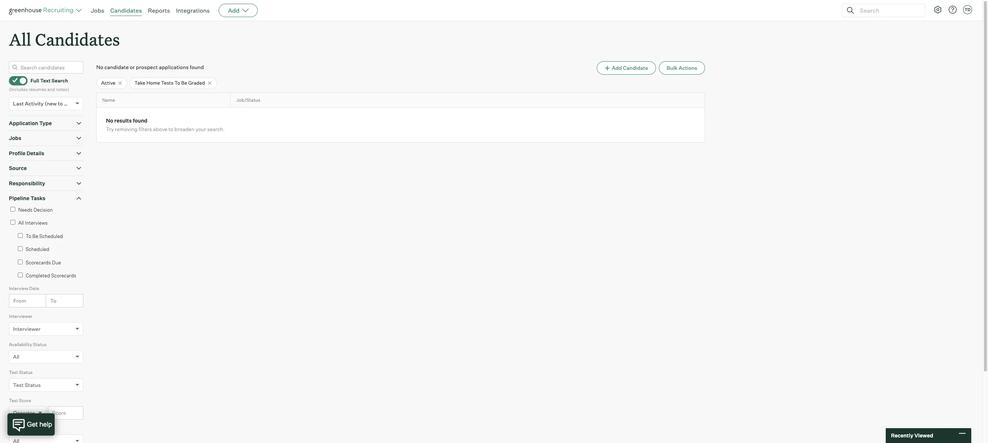 Task type: describe. For each thing, give the bounding box(es) containing it.
add for add candidate
[[612, 65, 622, 71]]

viewed
[[914, 433, 933, 439]]

no for no results found try removing filters above to broaden your search.
[[106, 118, 113, 124]]

Scorecards Due checkbox
[[18, 260, 23, 265]]

notes)
[[56, 87, 69, 92]]

add candidate
[[612, 65, 648, 71]]

profile
[[9, 150, 25, 156]]

availability status
[[9, 342, 47, 348]]

reports link
[[148, 7, 170, 14]]

pipeline
[[9, 195, 29, 202]]

applications
[[159, 64, 189, 70]]

old)
[[64, 100, 74, 107]]

application type
[[9, 120, 52, 126]]

needs decision
[[18, 207, 53, 213]]

no results found try removing filters above to broaden your search.
[[106, 118, 225, 133]]

activity
[[25, 100, 44, 107]]

test for test status
[[9, 370, 18, 376]]

try
[[106, 126, 114, 133]]

To Be Scheduled checkbox
[[18, 233, 23, 238]]

filters
[[139, 126, 152, 133]]

broaden
[[175, 126, 194, 133]]

name
[[102, 97, 115, 103]]

0 vertical spatial found
[[190, 64, 204, 70]]

from
[[13, 298, 26, 304]]

take
[[134, 80, 145, 86]]

no for no candidate or prospect applications found
[[96, 64, 103, 70]]

0 vertical spatial interviewer
[[9, 314, 32, 320]]

(includes
[[9, 87, 28, 92]]

actions
[[679, 65, 697, 71]]

availability
[[9, 342, 32, 348]]

0 horizontal spatial scorecards
[[26, 260, 51, 266]]

td
[[965, 7, 971, 12]]

to for to be scheduled
[[26, 233, 31, 239]]

1 vertical spatial candidates
[[35, 28, 120, 50]]

status for all
[[33, 342, 47, 348]]

test score
[[9, 398, 31, 404]]

found inside no results found try removing filters above to broaden your search.
[[133, 118, 147, 124]]

Completed Scorecards checkbox
[[18, 273, 23, 278]]

full
[[30, 78, 39, 84]]

reports
[[148, 7, 170, 14]]

candidates link
[[110, 7, 142, 14]]

checkmark image
[[12, 78, 18, 83]]

All Interviews checkbox
[[10, 220, 15, 225]]

0 vertical spatial test status
[[9, 370, 33, 376]]

availability status element
[[9, 341, 83, 369]]

1 vertical spatial test
[[13, 382, 24, 389]]

interview date
[[9, 286, 39, 291]]

2 vertical spatial status
[[25, 382, 41, 389]]

text
[[40, 78, 51, 84]]

above
[[153, 126, 167, 133]]

test for operator
[[9, 398, 18, 404]]

completed scorecards
[[26, 273, 76, 279]]

prospect
[[136, 64, 158, 70]]

results
[[114, 118, 132, 124]]

status for test status
[[19, 370, 33, 376]]

0 horizontal spatial to
[[58, 100, 63, 107]]

recently viewed
[[891, 433, 933, 439]]

configure image
[[933, 5, 942, 14]]

0 vertical spatial be
[[181, 80, 187, 86]]

all for all interviews
[[18, 220, 24, 226]]

due
[[52, 260, 61, 266]]

test status element
[[9, 369, 83, 397]]

all interviews
[[18, 220, 48, 226]]

Score number field
[[48, 407, 83, 420]]

td button
[[962, 4, 974, 16]]

bulk
[[667, 65, 678, 71]]

add candidate link
[[597, 61, 656, 75]]

bulk actions link
[[659, 61, 705, 75]]

all inside 'availability status' "element"
[[13, 354, 19, 360]]

0 vertical spatial scheduled
[[39, 233, 63, 239]]

Needs Decision checkbox
[[10, 207, 15, 212]]

1 vertical spatial scorecards
[[51, 273, 76, 279]]



Task type: vqa. For each thing, say whether or not it's contained in the screenshot.
THE SCORECARDS DUE
yes



Task type: locate. For each thing, give the bounding box(es) containing it.
1 horizontal spatial to
[[50, 298, 56, 304]]

no
[[96, 64, 103, 70], [106, 118, 113, 124]]

all down greenhouse recruiting image
[[9, 28, 31, 50]]

1 vertical spatial interviewer
[[13, 326, 40, 332]]

status
[[33, 342, 47, 348], [19, 370, 33, 376], [25, 382, 41, 389]]

scorecards up completed
[[26, 260, 51, 266]]

to
[[58, 100, 63, 107], [169, 126, 173, 133]]

0 vertical spatial all
[[9, 28, 31, 50]]

status down interviewer "element"
[[33, 342, 47, 348]]

and
[[47, 87, 55, 92]]

0 vertical spatial add
[[228, 7, 240, 14]]

integrations
[[176, 7, 210, 14]]

all candidates
[[9, 28, 120, 50]]

test status up "score"
[[13, 382, 41, 389]]

scheduled down interviews
[[39, 233, 63, 239]]

1 vertical spatial add
[[612, 65, 622, 71]]

status down 'availability status' "element"
[[19, 370, 33, 376]]

0 horizontal spatial no
[[96, 64, 103, 70]]

take home tests to be graded
[[134, 80, 205, 86]]

candidates down jobs link
[[35, 28, 120, 50]]

job/status
[[236, 97, 260, 103]]

0 vertical spatial to
[[58, 100, 63, 107]]

0 horizontal spatial found
[[133, 118, 147, 124]]

interviews
[[25, 220, 48, 226]]

1 vertical spatial to
[[26, 233, 31, 239]]

jobs up profile
[[9, 135, 21, 141]]

Scheduled checkbox
[[18, 247, 23, 251]]

to inside no results found try removing filters above to broaden your search.
[[169, 126, 173, 133]]

0 horizontal spatial add
[[228, 7, 240, 14]]

interviewer up availability status
[[13, 326, 40, 332]]

interviewer down from
[[9, 314, 32, 320]]

1 vertical spatial test status
[[13, 382, 41, 389]]

1 horizontal spatial no
[[106, 118, 113, 124]]

no candidate or prospect applications found
[[96, 64, 204, 70]]

0 vertical spatial status
[[33, 342, 47, 348]]

home
[[146, 80, 160, 86]]

1 vertical spatial all
[[18, 220, 24, 226]]

td button
[[963, 5, 972, 14]]

add
[[228, 7, 240, 14], [612, 65, 622, 71]]

(new
[[45, 100, 57, 107]]

resumes
[[29, 87, 46, 92]]

tests
[[161, 80, 173, 86]]

0 vertical spatial no
[[96, 64, 103, 70]]

2 vertical spatial all
[[13, 354, 19, 360]]

be
[[181, 80, 187, 86], [32, 233, 38, 239]]

0 vertical spatial candidates
[[110, 7, 142, 14]]

status up "score"
[[25, 382, 41, 389]]

pipeline tasks
[[9, 195, 45, 202]]

last activity (new to old)
[[13, 100, 74, 107]]

0 vertical spatial to
[[174, 80, 180, 86]]

add for add
[[228, 7, 240, 14]]

offer element
[[9, 426, 83, 444]]

1 horizontal spatial be
[[181, 80, 187, 86]]

score
[[19, 398, 31, 404]]

search
[[52, 78, 68, 84]]

all
[[9, 28, 31, 50], [18, 220, 24, 226], [13, 354, 19, 360]]

all for all candidates
[[9, 28, 31, 50]]

application
[[9, 120, 38, 126]]

test status
[[9, 370, 33, 376], [13, 382, 41, 389]]

type
[[39, 120, 52, 126]]

all right "all interviews" checkbox
[[18, 220, 24, 226]]

to down "completed scorecards"
[[50, 298, 56, 304]]

candidates
[[110, 7, 142, 14], [35, 28, 120, 50]]

1 vertical spatial no
[[106, 118, 113, 124]]

offer
[[9, 426, 19, 432]]

status inside "element"
[[33, 342, 47, 348]]

1 vertical spatial scheduled
[[26, 247, 49, 253]]

add button
[[219, 4, 258, 17]]

to right tests
[[174, 80, 180, 86]]

2 horizontal spatial to
[[174, 80, 180, 86]]

last activity (new to old) option
[[13, 100, 74, 107]]

operator
[[13, 410, 35, 417]]

found up filters on the top left of the page
[[133, 118, 147, 124]]

recently
[[891, 433, 913, 439]]

active
[[101, 80, 115, 86]]

interview
[[9, 286, 28, 291]]

1 horizontal spatial to
[[169, 126, 173, 133]]

found
[[190, 64, 204, 70], [133, 118, 147, 124]]

1 horizontal spatial jobs
[[91, 7, 104, 14]]

no up try
[[106, 118, 113, 124]]

1 horizontal spatial scorecards
[[51, 273, 76, 279]]

greenhouse recruiting image
[[9, 6, 76, 15]]

scorecards due
[[26, 260, 61, 266]]

search.
[[207, 126, 225, 133]]

be left graded
[[181, 80, 187, 86]]

2 vertical spatial test
[[9, 398, 18, 404]]

to for to
[[50, 298, 56, 304]]

found up graded
[[190, 64, 204, 70]]

1 horizontal spatial found
[[190, 64, 204, 70]]

to left old)
[[58, 100, 63, 107]]

1 vertical spatial to
[[169, 126, 173, 133]]

tasks
[[30, 195, 45, 202]]

responsibility
[[9, 180, 45, 187]]

no left candidate
[[96, 64, 103, 70]]

candidate
[[623, 65, 648, 71]]

0 horizontal spatial jobs
[[9, 135, 21, 141]]

0 vertical spatial scorecards
[[26, 260, 51, 266]]

to be scheduled
[[26, 233, 63, 239]]

bulk actions
[[667, 65, 697, 71]]

scorecards down the due
[[51, 273, 76, 279]]

profile details
[[9, 150, 44, 156]]

details
[[27, 150, 44, 156]]

add inside popup button
[[228, 7, 240, 14]]

jobs left candidates link at the left of page
[[91, 7, 104, 14]]

completed
[[26, 273, 50, 279]]

to right above
[[169, 126, 173, 133]]

your
[[196, 126, 206, 133]]

0 vertical spatial jobs
[[91, 7, 104, 14]]

decision
[[34, 207, 53, 213]]

1 vertical spatial status
[[19, 370, 33, 376]]

source
[[9, 165, 27, 172]]

candidate
[[104, 64, 129, 70]]

test
[[9, 370, 18, 376], [13, 382, 24, 389], [9, 398, 18, 404]]

1 vertical spatial be
[[32, 233, 38, 239]]

0 horizontal spatial be
[[32, 233, 38, 239]]

all down availability
[[13, 354, 19, 360]]

graded
[[188, 80, 205, 86]]

1 horizontal spatial add
[[612, 65, 622, 71]]

last
[[13, 100, 24, 107]]

1 vertical spatial jobs
[[9, 135, 21, 141]]

interviewer element
[[9, 313, 83, 341]]

to
[[174, 80, 180, 86], [26, 233, 31, 239], [50, 298, 56, 304]]

candidates right jobs link
[[110, 7, 142, 14]]

scheduled
[[39, 233, 63, 239], [26, 247, 49, 253]]

1 vertical spatial found
[[133, 118, 147, 124]]

jobs link
[[91, 7, 104, 14]]

or
[[130, 64, 135, 70]]

0 vertical spatial test
[[9, 370, 18, 376]]

needs
[[18, 207, 32, 213]]

scheduled up scorecards due
[[26, 247, 49, 253]]

scorecards
[[26, 260, 51, 266], [51, 273, 76, 279]]

2 vertical spatial to
[[50, 298, 56, 304]]

full text search (includes resumes and notes)
[[9, 78, 69, 92]]

no inside no results found try removing filters above to broaden your search.
[[106, 118, 113, 124]]

Search text field
[[858, 5, 918, 16]]

interviewer
[[9, 314, 32, 320], [13, 326, 40, 332]]

removing
[[115, 126, 137, 133]]

date
[[29, 286, 39, 291]]

to right to be scheduled checkbox
[[26, 233, 31, 239]]

be down interviews
[[32, 233, 38, 239]]

test status down availability
[[9, 370, 33, 376]]

Search candidates field
[[9, 61, 83, 74]]

0 horizontal spatial to
[[26, 233, 31, 239]]

integrations link
[[176, 7, 210, 14]]



